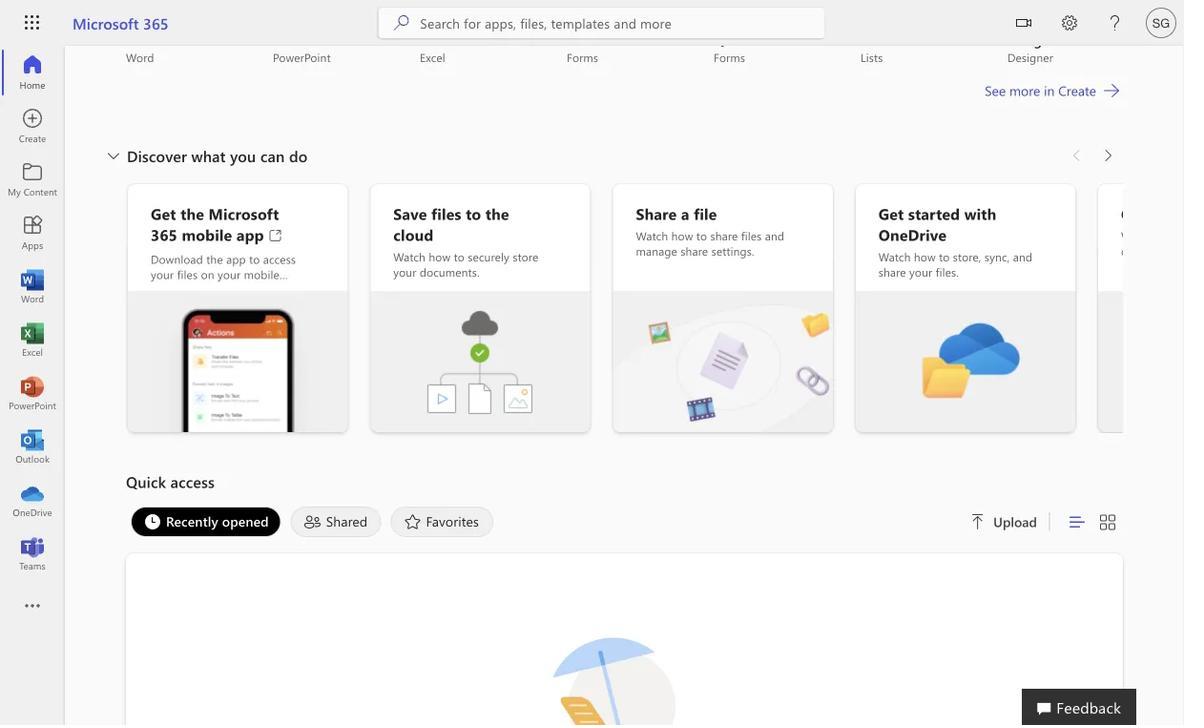 Task type: vqa. For each thing, say whether or not it's contained in the screenshot.
the rightmost And
yes



Task type: describe. For each thing, give the bounding box(es) containing it.

[[1017, 15, 1032, 31]]

feedback
[[1057, 697, 1122, 717]]

onedrive image
[[23, 491, 42, 510]]

forms for quiz
[[714, 50, 746, 65]]

recently opened element
[[131, 507, 281, 538]]

microsoft 365 banner
[[0, 0, 1185, 49]]

watch inside collabora watch how t
[[1122, 228, 1154, 243]]

collabora watch how t
[[1122, 203, 1185, 274]]

what
[[191, 145, 226, 166]]

discover what you can do button
[[100, 140, 312, 171]]

your inside save files to the cloud watch how to securely store your documents.
[[394, 264, 417, 280]]

collabora
[[1122, 203, 1185, 224]]

 upload
[[971, 513, 1038, 531]]

form
[[567, 31, 599, 49]]

watch inside share a file watch how to share files and manage share settings.
[[636, 228, 669, 243]]

watch inside the get started with onedrive watch how to store, sync, and share your files.
[[879, 249, 911, 264]]

list containing document
[[126, 0, 1136, 65]]

microsoft 365
[[73, 12, 169, 33]]

favorites tab
[[386, 507, 498, 538]]

1 horizontal spatial share
[[711, 228, 738, 243]]

share for get started with onedrive
[[879, 264, 907, 280]]

1 vertical spatial access
[[171, 472, 215, 492]]

designer
[[1008, 50, 1054, 65]]

forms for form
[[567, 50, 599, 65]]

sg
[[1153, 15, 1171, 30]]

can
[[261, 145, 285, 166]]

to inside the download the app to access your files on your mobile device.
[[249, 252, 260, 267]]

your right on
[[218, 267, 241, 282]]

to inside share a file watch how to share files and manage share settings.
[[697, 228, 708, 243]]

how inside share a file watch how to share files and manage share settings.
[[672, 228, 694, 243]]

and inside share a file watch how to share files and manage share settings.
[[765, 228, 785, 243]]

the inside save files to the cloud watch how to securely store your documents.
[[486, 203, 510, 224]]

create image
[[23, 116, 42, 136]]

see more in create link
[[983, 79, 1124, 102]]

design designer
[[1008, 31, 1054, 65]]

home image
[[23, 63, 42, 82]]

microsoft inside get the microsoft 365 mobile app
[[209, 203, 279, 224]]

quiz forms
[[714, 31, 746, 65]]

powerpoint
[[273, 50, 331, 65]]

presentation powerpoint
[[273, 31, 351, 65]]

save files to the cloud image
[[371, 291, 591, 433]]

more
[[1010, 82, 1041, 99]]

onedrive
[[879, 224, 947, 245]]

file
[[694, 203, 717, 224]]

store
[[513, 249, 539, 264]]

next image
[[1099, 140, 1118, 171]]

files.
[[936, 264, 959, 280]]

a
[[682, 203, 690, 224]]

share for share a file
[[681, 243, 709, 259]]

app inside the download the app to access your files on your mobile device.
[[226, 252, 246, 267]]

quick access
[[126, 472, 215, 492]]

recently
[[166, 513, 218, 530]]

get for get the microsoft 365 mobile app
[[151, 203, 176, 224]]

your inside the get started with onedrive watch how to store, sync, and share your files.
[[910, 264, 933, 280]]

share
[[636, 203, 677, 224]]

your left on
[[151, 267, 174, 282]]

the for access
[[206, 252, 223, 267]]

recently opened tab
[[126, 507, 286, 538]]

manage
[[636, 243, 678, 259]]

collaborate in real time image
[[1099, 291, 1185, 433]]

my content image
[[23, 170, 42, 189]]

list lists
[[861, 31, 884, 65]]

download the app to access your files on your mobile device.
[[151, 252, 296, 297]]

t
[[1182, 228, 1185, 243]]

discover what you can do
[[127, 145, 308, 166]]

documents.
[[420, 264, 480, 280]]

securely
[[468, 249, 510, 264]]

word image
[[23, 277, 42, 296]]

sg button
[[1139, 0, 1185, 46]]



Task type: locate. For each thing, give the bounding box(es) containing it.
share down onedrive
[[879, 264, 907, 280]]

0 horizontal spatial forms
[[567, 50, 599, 65]]

share down the file
[[711, 228, 738, 243]]

mobile inside the download the app to access your files on your mobile device.
[[244, 267, 280, 282]]

forms down quiz
[[714, 50, 746, 65]]

1 horizontal spatial forms
[[714, 50, 746, 65]]

get for get started with onedrive watch how to store, sync, and share your files.
[[879, 203, 905, 224]]

and
[[765, 228, 785, 243], [1014, 249, 1033, 264]]

1 horizontal spatial mobile
[[244, 267, 280, 282]]

1 horizontal spatial and
[[1014, 249, 1033, 264]]

shared element
[[291, 507, 381, 538]]

recently opened
[[166, 513, 269, 530]]

2 horizontal spatial share
[[879, 264, 907, 280]]

app
[[237, 224, 264, 245], [226, 252, 246, 267]]

you
[[230, 145, 256, 166]]

0 horizontal spatial mobile
[[182, 224, 232, 245]]

1 vertical spatial and
[[1014, 249, 1033, 264]]

access inside the download the app to access your files on your mobile device.
[[263, 252, 296, 267]]

create new element
[[126, 0, 1136, 140]]

forms inside form forms
[[567, 50, 599, 65]]

and right settings.
[[765, 228, 785, 243]]

apps image
[[23, 223, 42, 243]]

1 horizontal spatial the
[[206, 252, 223, 267]]

to left securely
[[454, 249, 465, 264]]

365 inside "banner"
[[143, 12, 169, 33]]

2 horizontal spatial files
[[742, 228, 762, 243]]

1 horizontal spatial microsoft
[[209, 203, 279, 224]]

mobile up download
[[182, 224, 232, 245]]

0 vertical spatial mobile
[[182, 224, 232, 245]]

excel image
[[23, 330, 42, 349]]

watch down share
[[636, 228, 669, 243]]

0 horizontal spatial files
[[177, 267, 198, 282]]

1 vertical spatial app
[[226, 252, 246, 267]]

and inside the get started with onedrive watch how to store, sync, and share your files.
[[1014, 249, 1033, 264]]

quick
[[126, 472, 166, 492]]

1 vertical spatial microsoft
[[209, 203, 279, 224]]

share a file watch how to share files and manage share settings.
[[636, 203, 785, 259]]

tab list
[[126, 507, 948, 538]]

in
[[1045, 82, 1055, 99]]

form forms
[[567, 31, 599, 65]]

the
[[181, 203, 204, 224], [486, 203, 510, 224], [206, 252, 223, 267]]

1 forms from the left
[[567, 50, 599, 65]]

do
[[289, 145, 308, 166]]

365 inside get the microsoft 365 mobile app
[[151, 224, 178, 245]]

how down 'a'
[[672, 228, 694, 243]]

365 up download
[[151, 224, 178, 245]]

and right sync,
[[1014, 249, 1033, 264]]

quiz
[[714, 31, 742, 49]]

save files to the cloud watch how to securely store your documents.
[[394, 203, 539, 280]]

0 vertical spatial files
[[432, 203, 462, 224]]

how
[[672, 228, 694, 243], [1157, 228, 1179, 243], [429, 249, 451, 264], [915, 249, 936, 264]]

get up download
[[151, 203, 176, 224]]

empty state icon image
[[539, 615, 711, 726]]

app up the download the app to access your files on your mobile device.
[[237, 224, 264, 245]]

1 vertical spatial 365
[[151, 224, 178, 245]]

the inside get the microsoft 365 mobile app
[[181, 203, 204, 224]]

0 vertical spatial 365
[[143, 12, 169, 33]]

how down "cloud"
[[429, 249, 451, 264]]

to up securely
[[466, 203, 481, 224]]

teams image
[[23, 544, 42, 563]]

how inside collabora watch how t
[[1157, 228, 1179, 243]]

the for mobile
[[181, 203, 204, 224]]

365
[[143, 12, 169, 33], [151, 224, 178, 245]]

store,
[[954, 249, 982, 264]]

design
[[1008, 31, 1051, 49]]

2 forms from the left
[[714, 50, 746, 65]]

presentation
[[273, 31, 351, 49]]

watch down collabora
[[1122, 228, 1154, 243]]

365 up word
[[143, 12, 169, 33]]

files inside save files to the cloud watch how to securely store your documents.
[[432, 203, 462, 224]]

None search field
[[378, 8, 825, 38]]

your down "cloud"
[[394, 264, 417, 280]]

0 vertical spatial microsoft
[[73, 12, 139, 33]]

get started with onedrive watch how to store, sync, and share your files.
[[879, 203, 1033, 280]]

microsoft inside "banner"
[[73, 12, 139, 33]]

access
[[263, 252, 296, 267], [171, 472, 215, 492]]

1 vertical spatial files
[[742, 228, 762, 243]]

favorites
[[426, 513, 479, 530]]

share
[[711, 228, 738, 243], [681, 243, 709, 259], [879, 264, 907, 280]]

mobile inside get the microsoft 365 mobile app
[[182, 224, 232, 245]]

how down onedrive
[[915, 249, 936, 264]]

0 horizontal spatial share
[[681, 243, 709, 259]]

0 horizontal spatial access
[[171, 472, 215, 492]]

sync,
[[985, 249, 1010, 264]]

device.
[[151, 282, 186, 297]]

forms down form
[[567, 50, 599, 65]]

download
[[151, 252, 203, 267]]

share inside the get started with onedrive watch how to store, sync, and share your files.
[[879, 264, 907, 280]]

to right on
[[249, 252, 260, 267]]

share a file image
[[613, 291, 833, 433]]

get inside the get started with onedrive watch how to store, sync, and share your files.
[[879, 203, 905, 224]]

access right on
[[263, 252, 296, 267]]

get up onedrive
[[879, 203, 905, 224]]

workbook excel
[[420, 31, 485, 65]]

discover
[[127, 145, 187, 166]]

navigation
[[0, 46, 65, 580]]

forms
[[567, 50, 599, 65], [714, 50, 746, 65]]

document word
[[126, 31, 190, 65]]

opened
[[222, 513, 269, 530]]


[[971, 515, 986, 530]]

microsoft up word
[[73, 12, 139, 33]]

watch inside save files to the cloud watch how to securely store your documents.
[[394, 249, 426, 264]]

document
[[126, 31, 190, 49]]

the up securely
[[486, 203, 510, 224]]

files inside share a file watch how to share files and manage share settings.
[[742, 228, 762, 243]]

list
[[861, 31, 882, 49]]

get inside get the microsoft 365 mobile app
[[151, 203, 176, 224]]

none search field inside microsoft 365 "banner"
[[378, 8, 825, 38]]

the down get the microsoft 365 mobile app
[[206, 252, 223, 267]]

share right manage
[[681, 243, 709, 259]]

files inside the download the app to access your files on your mobile device.
[[177, 267, 198, 282]]

with
[[965, 203, 997, 224]]

app inside get the microsoft 365 mobile app
[[237, 224, 264, 245]]

workbook
[[420, 31, 485, 49]]

1 get from the left
[[151, 203, 176, 224]]

get the microsoft 365 mobile app image
[[128, 291, 348, 433]]

see more in create
[[985, 82, 1097, 99]]

word
[[126, 50, 154, 65]]

mobile right on
[[244, 267, 280, 282]]

1 vertical spatial mobile
[[244, 267, 280, 282]]

watch down "cloud"
[[394, 249, 426, 264]]

watch
[[636, 228, 669, 243], [1122, 228, 1154, 243], [394, 249, 426, 264], [879, 249, 911, 264]]

2 vertical spatial files
[[177, 267, 198, 282]]

excel
[[420, 50, 446, 65]]

1 horizontal spatial get
[[879, 203, 905, 224]]

your
[[394, 264, 417, 280], [910, 264, 933, 280], [151, 267, 174, 282], [218, 267, 241, 282]]

to left the "store,"
[[940, 249, 950, 264]]

files
[[432, 203, 462, 224], [742, 228, 762, 243], [177, 267, 198, 282]]

1 horizontal spatial files
[[432, 203, 462, 224]]

how left "t"
[[1157, 228, 1179, 243]]

save
[[394, 203, 427, 224]]

your left files.
[[910, 264, 933, 280]]

cloud
[[394, 224, 434, 245]]

microsoft down you
[[209, 203, 279, 224]]

get the microsoft 365 mobile app
[[151, 203, 279, 245]]

microsoft
[[73, 12, 139, 33], [209, 203, 279, 224]]

to
[[466, 203, 481, 224], [697, 228, 708, 243], [454, 249, 465, 264], [940, 249, 950, 264], [249, 252, 260, 267]]

the inside the download the app to access your files on your mobile device.
[[206, 252, 223, 267]]

shared tab
[[286, 507, 386, 538]]

outlook image
[[23, 437, 42, 456]]

access up recently
[[171, 472, 215, 492]]

get
[[151, 203, 176, 224], [879, 203, 905, 224]]

0 vertical spatial access
[[263, 252, 296, 267]]

 button
[[1002, 0, 1047, 49]]

0 horizontal spatial and
[[765, 228, 785, 243]]

lists
[[861, 50, 884, 65]]

started
[[909, 203, 961, 224]]

mobile
[[182, 224, 232, 245], [244, 267, 280, 282]]

0 horizontal spatial microsoft
[[73, 12, 139, 33]]

get started with onedrive image
[[856, 291, 1076, 433]]

see
[[985, 82, 1006, 99]]

shared
[[326, 513, 368, 530]]

2 horizontal spatial the
[[486, 203, 510, 224]]

how inside the get started with onedrive watch how to store, sync, and share your files.
[[915, 249, 936, 264]]

tab list containing recently opened
[[126, 507, 948, 538]]

0 horizontal spatial the
[[181, 203, 204, 224]]

list
[[126, 0, 1136, 65]]

on
[[201, 267, 214, 282]]

settings.
[[712, 243, 755, 259]]

app right on
[[226, 252, 246, 267]]

to down the file
[[697, 228, 708, 243]]

feedback button
[[1023, 689, 1137, 726]]

how inside save files to the cloud watch how to securely store your documents.
[[429, 249, 451, 264]]

2 get from the left
[[879, 203, 905, 224]]

to inside the get started with onedrive watch how to store, sync, and share your files.
[[940, 249, 950, 264]]

powerpoint image
[[23, 384, 42, 403]]

the up download
[[181, 203, 204, 224]]

0 vertical spatial and
[[765, 228, 785, 243]]

favorites element
[[391, 507, 494, 538]]

upload
[[994, 513, 1038, 531]]

0 vertical spatial app
[[237, 224, 264, 245]]

create
[[1059, 82, 1097, 99]]

1 horizontal spatial access
[[263, 252, 296, 267]]

Search box. Suggestions appear as you type. search field
[[420, 8, 825, 38]]

0 horizontal spatial get
[[151, 203, 176, 224]]

watch down onedrive
[[879, 249, 911, 264]]

view more apps image
[[23, 598, 42, 617]]



